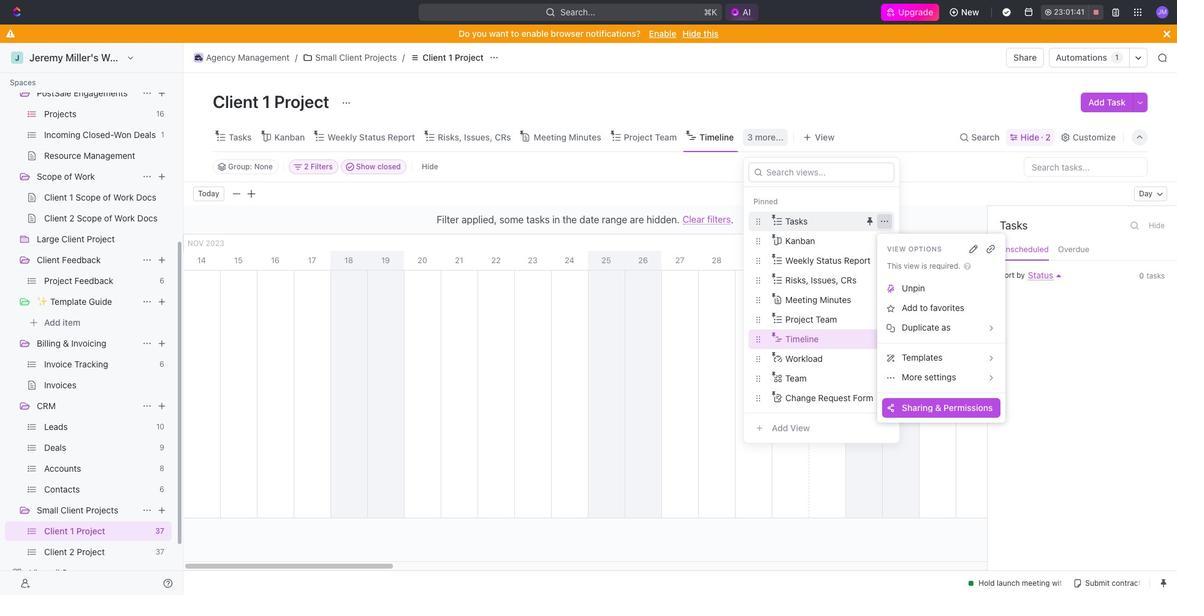 Task type: locate. For each thing, give the bounding box(es) containing it.
small client projects link
[[300, 50, 400, 65], [37, 501, 137, 520]]

crs
[[495, 132, 511, 142], [841, 275, 857, 285]]

report up closed
[[388, 132, 415, 142]]

0 horizontal spatial tasks link
[[226, 129, 252, 146]]

add
[[1089, 97, 1105, 107], [902, 303, 918, 313]]

1 horizontal spatial hide button
[[1146, 218, 1169, 233]]

add to favorites
[[902, 303, 965, 313]]

hide left this
[[683, 28, 702, 39]]

1 / from the left
[[295, 52, 298, 63]]

1 vertical spatial risks, issues, crs
[[786, 275, 857, 285]]

0 vertical spatial issues,
[[464, 132, 493, 142]]

team
[[655, 132, 677, 142], [816, 314, 838, 324], [786, 373, 807, 383]]

meeting minutes link
[[532, 129, 602, 146], [786, 290, 893, 309]]

0 horizontal spatial tasks
[[229, 132, 252, 142]]

duplicate as button
[[883, 318, 1001, 338]]

&
[[63, 338, 69, 348], [936, 402, 942, 413]]

1 vertical spatial tasks link
[[786, 211, 861, 231]]

23
[[528, 255, 538, 265]]

tasks link for project team link corresponding to the bottommost the 'timeline' link meeting minutes link weekly status report link
[[786, 211, 861, 231]]

1 vertical spatial team
[[816, 314, 838, 324]]

view options
[[888, 245, 943, 253]]

1 horizontal spatial meeting minutes link
[[786, 290, 893, 309]]

sidebar navigation
[[0, 0, 183, 595]]

report for the 'timeline' link to the left
[[388, 132, 415, 142]]

0 vertical spatial risks, issues, crs link
[[436, 129, 511, 146]]

status up show closed button
[[359, 132, 386, 142]]

0 vertical spatial risks,
[[438, 132, 462, 142]]

hide up tasks
[[1150, 221, 1166, 230]]

clear filters
[[683, 213, 731, 225]]

1 vertical spatial small client projects
[[37, 505, 118, 515]]

0 horizontal spatial small client projects
[[37, 505, 118, 515]]

tasks
[[1147, 271, 1166, 280]]

project team for the 'timeline' link to the left
[[624, 132, 677, 142]]

filters
[[708, 213, 731, 225]]

1 vertical spatial report
[[845, 255, 871, 265]]

hide button up tasks
[[1146, 218, 1169, 233]]

report for the bottommost the 'timeline' link
[[845, 255, 871, 265]]

weekly
[[328, 132, 357, 142], [786, 255, 814, 265]]

1 horizontal spatial management
[[238, 52, 290, 63]]

0 vertical spatial projects
[[365, 52, 397, 63]]

0 horizontal spatial agency
[[29, 67, 59, 77]]

small client projects inside the 'sidebar' navigation
[[37, 505, 118, 515]]

today
[[198, 189, 219, 198]]

weekly up show
[[328, 132, 357, 142]]

& inside billing & invoicing link
[[63, 338, 69, 348]]

issues, for the bottommost the 'timeline' link
[[811, 275, 839, 285]]

change request form link
[[786, 388, 893, 408]]

invoicing
[[71, 338, 106, 348]]

1 horizontal spatial /
[[403, 52, 405, 63]]

new button
[[945, 2, 987, 22]]

23:01:41
[[1055, 7, 1085, 17]]

1 horizontal spatial to
[[921, 303, 928, 313]]

1 vertical spatial meeting minutes link
[[786, 290, 893, 309]]

0 vertical spatial minutes
[[569, 132, 602, 142]]

report right st
[[845, 255, 871, 265]]

view
[[888, 245, 907, 253]]

agency inside tree
[[29, 67, 59, 77]]

0
[[1140, 271, 1145, 280]]

client
[[339, 52, 362, 63], [423, 52, 446, 63], [213, 91, 259, 112], [37, 255, 60, 265], [61, 505, 84, 515]]

0 horizontal spatial small client projects link
[[37, 501, 137, 520]]

closed
[[378, 162, 401, 171]]

agency management
[[206, 52, 290, 63], [29, 67, 113, 77]]

weekly for project team link corresponding to the bottommost the 'timeline' link
[[786, 255, 814, 265]]

add inside add task button
[[1089, 97, 1105, 107]]

hide 2
[[1021, 132, 1051, 142]]

1 horizontal spatial risks, issues, crs
[[786, 275, 857, 285]]

weekly status report for project team link corresponding to the 'timeline' link to the left
[[328, 132, 415, 142]]

template
[[50, 296, 87, 307]]

1 horizontal spatial kanban
[[786, 235, 816, 246]]

0 horizontal spatial risks,
[[438, 132, 462, 142]]

1 vertical spatial project team link
[[786, 309, 893, 329]]

1 horizontal spatial risks,
[[786, 275, 809, 285]]

team for project team link corresponding to the 'timeline' link to the left
[[655, 132, 677, 142]]

0 vertical spatial status
[[359, 132, 386, 142]]

0 horizontal spatial report
[[388, 132, 415, 142]]

0 vertical spatial timeline link
[[698, 129, 734, 146]]

risks, issues, crs for the bottommost the 'timeline' link
[[786, 275, 857, 285]]

project team link
[[622, 129, 677, 146], [786, 309, 893, 329]]

tree
[[5, 0, 172, 595]]

0 vertical spatial to
[[511, 28, 519, 39]]

0 vertical spatial client 1 project
[[423, 52, 484, 63]]

0 vertical spatial kanban
[[275, 132, 305, 142]]

templates button
[[883, 348, 1001, 368]]

0 vertical spatial hide button
[[417, 159, 443, 174]]

0 vertical spatial management
[[238, 52, 290, 63]]

1 vertical spatial risks,
[[786, 275, 809, 285]]

to right want
[[511, 28, 519, 39]]

21
[[455, 255, 464, 265]]

0 horizontal spatial &
[[63, 338, 69, 348]]

1 vertical spatial agency
[[29, 67, 59, 77]]

issues,
[[464, 132, 493, 142], [811, 275, 839, 285]]

1 vertical spatial &
[[936, 402, 942, 413]]

more settings
[[902, 372, 957, 382]]

agency
[[206, 52, 236, 63], [29, 67, 59, 77]]

notifications?
[[586, 28, 641, 39]]

weekly for project team link corresponding to the 'timeline' link to the left
[[328, 132, 357, 142]]

1 horizontal spatial timeline link
[[786, 329, 893, 349]]

0 horizontal spatial weekly status report link
[[325, 129, 415, 146]]

browser
[[551, 28, 584, 39]]

meeting minutes link for project team link corresponding to the 'timeline' link to the left
[[532, 129, 602, 146]]

0 vertical spatial crs
[[495, 132, 511, 142]]

1 vertical spatial hide button
[[1146, 218, 1169, 233]]

minutes
[[569, 132, 602, 142], [820, 294, 852, 305]]

billing
[[37, 338, 61, 348]]

0 horizontal spatial business time image
[[13, 69, 22, 76]]

⌘k
[[705, 7, 718, 17]]

24
[[565, 255, 575, 265]]

you
[[472, 28, 487, 39]]

1 horizontal spatial issues,
[[811, 275, 839, 285]]

show closed
[[356, 162, 401, 171]]

add down unpin
[[902, 303, 918, 313]]

client feedback
[[37, 255, 101, 265]]

1 vertical spatial project team
[[786, 314, 838, 324]]

meeting
[[534, 132, 567, 142], [786, 294, 818, 305]]

1 vertical spatial risks, issues, crs link
[[786, 270, 893, 290]]

0 horizontal spatial hide button
[[417, 159, 443, 174]]

tree containing agency management
[[5, 0, 172, 595]]

1 horizontal spatial 2
[[1046, 132, 1051, 142]]

1 st
[[822, 255, 833, 265]]

agency management link
[[191, 50, 293, 65], [29, 63, 169, 82]]

15
[[234, 255, 243, 265]]

0 horizontal spatial projects
[[86, 505, 118, 515]]

0 vertical spatial agency management
[[206, 52, 290, 63]]

change request form
[[786, 392, 874, 403]]

1 vertical spatial issues,
[[811, 275, 839, 285]]

weekly status report link
[[325, 129, 415, 146], [786, 251, 893, 270]]

hide right search
[[1021, 132, 1040, 142]]

management
[[238, 52, 290, 63], [61, 67, 113, 77]]

0 horizontal spatial team
[[655, 132, 677, 142]]

to up duplicate as
[[921, 303, 928, 313]]

hide button right closed
[[417, 159, 443, 174]]

0 vertical spatial weekly status report link
[[325, 129, 415, 146]]

23:01:41 button
[[1042, 5, 1104, 20]]

meeting minutes for the 'timeline' link to the left
[[534, 132, 602, 142]]

1 horizontal spatial tasks link
[[786, 211, 861, 231]]

0 vertical spatial weekly status report
[[328, 132, 415, 142]]

1 horizontal spatial weekly
[[786, 255, 814, 265]]

report
[[388, 132, 415, 142], [845, 255, 871, 265]]

0 horizontal spatial timeline link
[[698, 129, 734, 146]]

status right 30
[[817, 255, 842, 265]]

weekly status report for project team link corresponding to the bottommost the 'timeline' link
[[786, 255, 871, 265]]

1
[[449, 52, 453, 63], [1116, 53, 1119, 62], [262, 91, 271, 112], [822, 255, 826, 265]]

1 vertical spatial kanban link
[[786, 231, 893, 251]]

& for invoicing
[[63, 338, 69, 348]]

business time image inside the 'sidebar' navigation
[[13, 69, 22, 76]]

project team link for the 'timeline' link to the left
[[622, 129, 677, 146]]

business time image
[[195, 55, 203, 61], [13, 69, 22, 76]]

27
[[676, 255, 685, 265]]

add left task
[[1089, 97, 1105, 107]]

add task
[[1089, 97, 1126, 107]]

client 1 project
[[423, 52, 484, 63], [213, 91, 333, 112]]

0 horizontal spatial crs
[[495, 132, 511, 142]]

0 vertical spatial agency
[[206, 52, 236, 63]]

add to favorites button
[[883, 298, 1001, 318]]

0 horizontal spatial agency management link
[[29, 63, 169, 82]]

& right sharing
[[936, 402, 942, 413]]

2 left the customize button
[[1046, 132, 1051, 142]]

0 horizontal spatial 2
[[862, 255, 867, 265]]

1 vertical spatial minutes
[[820, 294, 852, 305]]

& inside sharing & permissions button
[[936, 402, 942, 413]]

weekly left 1 st
[[786, 255, 814, 265]]

Search views... text field
[[756, 167, 888, 177]]

0 horizontal spatial issues,
[[464, 132, 493, 142]]

risks,
[[438, 132, 462, 142], [786, 275, 809, 285]]

agency management inside the 'sidebar' navigation
[[29, 67, 113, 77]]

0 horizontal spatial status
[[359, 132, 386, 142]]

1 vertical spatial timeline link
[[786, 329, 893, 349]]

crm
[[37, 401, 56, 411]]

tasks link
[[226, 129, 252, 146], [786, 211, 861, 231]]

project
[[455, 52, 484, 63], [274, 91, 330, 112], [624, 132, 653, 142], [786, 314, 814, 324]]

1 vertical spatial weekly
[[786, 255, 814, 265]]

0 horizontal spatial /
[[295, 52, 298, 63]]

1 horizontal spatial timeline
[[786, 333, 819, 344]]

tasks link for meeting minutes link corresponding to project team link corresponding to the 'timeline' link to the left's weekly status report link
[[226, 129, 252, 146]]

duplicate
[[902, 322, 940, 333]]

team for project team link corresponding to the bottommost the 'timeline' link
[[816, 314, 838, 324]]

minutes for project team link corresponding to the 'timeline' link to the left
[[569, 132, 602, 142]]

0 horizontal spatial meeting minutes link
[[532, 129, 602, 146]]

0 vertical spatial project team
[[624, 132, 677, 142]]

1 vertical spatial agency management
[[29, 67, 113, 77]]

& right billing
[[63, 338, 69, 348]]

kanban
[[275, 132, 305, 142], [786, 235, 816, 246]]

1 horizontal spatial add
[[1089, 97, 1105, 107]]

guide
[[89, 296, 112, 307]]

postsale engagements link
[[37, 83, 137, 103]]

weekly status report link for meeting minutes link corresponding to project team link corresponding to the 'timeline' link to the left
[[325, 129, 415, 146]]

18
[[345, 255, 353, 265]]

0 horizontal spatial risks, issues, crs
[[438, 132, 511, 142]]

20
[[418, 255, 428, 265]]

0 vertical spatial meeting minutes link
[[532, 129, 602, 146]]

1 vertical spatial weekly status report link
[[786, 251, 893, 270]]

0 horizontal spatial risks, issues, crs link
[[436, 129, 511, 146]]

0 horizontal spatial kanban link
[[272, 129, 305, 146]]

2 right st
[[862, 255, 867, 265]]

1 horizontal spatial projects
[[365, 52, 397, 63]]

0 horizontal spatial weekly status report
[[328, 132, 415, 142]]

projects
[[365, 52, 397, 63], [86, 505, 118, 515]]

25
[[602, 255, 612, 265]]

1 vertical spatial kanban
[[786, 235, 816, 246]]

2 vertical spatial team
[[786, 373, 807, 383]]

0 horizontal spatial management
[[61, 67, 113, 77]]

0 vertical spatial small client projects link
[[300, 50, 400, 65]]

hide
[[683, 28, 702, 39], [1021, 132, 1040, 142], [422, 162, 438, 171], [1150, 221, 1166, 230]]

0 vertical spatial project team link
[[622, 129, 677, 146]]

0 vertical spatial meeting
[[534, 132, 567, 142]]

1 horizontal spatial weekly status report
[[786, 255, 871, 265]]

risks, for the bottommost the 'timeline' link
[[786, 275, 809, 285]]

0 vertical spatial kanban link
[[272, 129, 305, 146]]

1 vertical spatial meeting minutes
[[786, 294, 852, 305]]

2 horizontal spatial team
[[816, 314, 838, 324]]

1 vertical spatial business time image
[[13, 69, 22, 76]]

timeline link
[[698, 129, 734, 146], [786, 329, 893, 349]]

1 horizontal spatial small
[[316, 52, 337, 63]]

1 vertical spatial 2
[[862, 255, 867, 265]]

1 horizontal spatial risks, issues, crs link
[[786, 270, 893, 290]]

1 horizontal spatial minutes
[[820, 294, 852, 305]]

add inside add to favorites button
[[902, 303, 918, 313]]

2
[[1046, 132, 1051, 142], [862, 255, 867, 265]]



Task type: describe. For each thing, give the bounding box(es) containing it.
show closed button
[[341, 159, 407, 174]]

projects inside the 'sidebar' navigation
[[86, 505, 118, 515]]

customize button
[[1057, 129, 1120, 146]]

0 tasks
[[1140, 271, 1166, 280]]

crs for the bottommost the 'timeline' link
[[841, 275, 857, 285]]

sharing & permissions
[[902, 402, 993, 413]]

by
[[1017, 271, 1026, 280]]

weekly status report link for project team link corresponding to the bottommost the 'timeline' link meeting minutes link
[[786, 251, 893, 270]]

30
[[786, 255, 796, 265]]

unpin
[[902, 283, 926, 293]]

risks, issues, crs for the 'timeline' link to the left
[[438, 132, 511, 142]]

22
[[491, 255, 501, 265]]

customize
[[1073, 132, 1116, 142]]

issues, for the 'timeline' link to the left
[[464, 132, 493, 142]]

share button
[[1007, 48, 1045, 67]]

billing & invoicing link
[[37, 334, 137, 353]]

project team link for the bottommost the 'timeline' link
[[786, 309, 893, 329]]

scope of work
[[37, 171, 95, 182]]

do you want to enable browser notifications? enable hide this
[[459, 28, 719, 39]]

upgrade link
[[881, 4, 940, 21]]

17
[[308, 255, 316, 265]]

form
[[853, 392, 874, 403]]

kanban link for tasks link corresponding to project team link corresponding to the bottommost the 'timeline' link meeting minutes link weekly status report link
[[786, 231, 893, 251]]

task
[[1108, 97, 1126, 107]]

enable
[[522, 28, 549, 39]]

more settings button
[[883, 368, 1001, 387]]

unscheduled
[[1001, 244, 1049, 254]]

1 horizontal spatial agency management
[[206, 52, 290, 63]]

0 horizontal spatial to
[[511, 28, 519, 39]]

scope
[[37, 171, 62, 182]]

enable
[[649, 28, 677, 39]]

overdue
[[1059, 244, 1090, 254]]

permissions
[[944, 402, 993, 413]]

favorites
[[931, 303, 965, 313]]

4
[[935, 255, 940, 265]]

tasks for project team link corresponding to the bottommost the 'timeline' link meeting minutes link weekly status report link
[[786, 216, 808, 226]]

unpin button
[[883, 279, 1001, 298]]

26
[[639, 255, 648, 265]]

postsale
[[37, 88, 71, 98]]

search...
[[561, 7, 596, 17]]

management inside the 'sidebar' navigation
[[61, 67, 113, 77]]

search button
[[956, 129, 1004, 146]]

2 horizontal spatial tasks
[[1001, 219, 1028, 232]]

1 horizontal spatial client 1 project
[[423, 52, 484, 63]]

19
[[382, 255, 390, 265]]

minutes for project team link corresponding to the bottommost the 'timeline' link
[[820, 294, 852, 305]]

scope of work link
[[37, 167, 137, 186]]

spaces
[[10, 78, 36, 87]]

show
[[356, 162, 376, 171]]

timeline for the bottommost the 'timeline' link
[[786, 333, 819, 344]]

as
[[942, 322, 951, 333]]

templates button
[[883, 348, 1001, 368]]

workload link
[[786, 349, 893, 368]]

29
[[749, 255, 759, 265]]

1 horizontal spatial small client projects link
[[300, 50, 400, 65]]

sort by
[[1001, 271, 1026, 280]]

risks, issues, crs link for meeting minutes link corresponding to project team link corresponding to the 'timeline' link to the left's weekly status report link
[[436, 129, 511, 146]]

tasks for meeting minutes link corresponding to project team link corresponding to the 'timeline' link to the left's weekly status report link
[[229, 132, 252, 142]]

add for add task
[[1089, 97, 1105, 107]]

add task button
[[1082, 93, 1134, 112]]

Search tasks... text field
[[1025, 158, 1148, 176]]

request
[[819, 392, 851, 403]]

0 vertical spatial small
[[316, 52, 337, 63]]

want
[[489, 28, 509, 39]]

& for permissions
[[936, 402, 942, 413]]

status for meeting minutes link corresponding to project team link corresponding to the 'timeline' link to the left's weekly status report link
[[359, 132, 386, 142]]

kanban for the 'timeline' link to the left
[[275, 132, 305, 142]]

meeting minutes link for project team link corresponding to the bottommost the 'timeline' link
[[786, 290, 893, 309]]

16
[[271, 255, 280, 265]]

kanban link for tasks link for meeting minutes link corresponding to project team link corresponding to the 'timeline' link to the left's weekly status report link
[[272, 129, 305, 146]]

project team for the bottommost the 'timeline' link
[[786, 314, 838, 324]]

1 horizontal spatial team
[[786, 373, 807, 383]]

client inside client 1 project link
[[423, 52, 446, 63]]

work
[[74, 171, 95, 182]]

0 horizontal spatial meeting
[[534, 132, 567, 142]]

small inside the 'sidebar' navigation
[[37, 505, 58, 515]]

more
[[902, 372, 923, 382]]

kanban for the bottommost the 'timeline' link
[[786, 235, 816, 246]]

options
[[909, 245, 943, 253]]

0 horizontal spatial client 1 project
[[213, 91, 333, 112]]

hide right closed
[[422, 162, 438, 171]]

postsale engagements
[[37, 88, 128, 98]]

billing & invoicing
[[37, 338, 106, 348]]

business time image inside agency management link
[[195, 55, 203, 61]]

1 horizontal spatial meeting
[[786, 294, 818, 305]]

workload
[[786, 353, 823, 363]]

✨
[[37, 296, 48, 307]]

templates
[[902, 352, 943, 363]]

change
[[786, 392, 816, 403]]

2 / from the left
[[403, 52, 405, 63]]

sharing
[[902, 402, 934, 413]]

search
[[972, 132, 1000, 142]]

status for project team link corresponding to the bottommost the 'timeline' link meeting minutes link weekly status report link
[[817, 255, 842, 265]]

client inside client feedback link
[[37, 255, 60, 265]]

duplicate as
[[902, 322, 951, 333]]

sort
[[1001, 271, 1015, 280]]

risks, issues, crs link for project team link corresponding to the bottommost the 'timeline' link meeting minutes link weekly status report link
[[786, 270, 893, 290]]

meeting minutes for the bottommost the 'timeline' link
[[786, 294, 852, 305]]

1 horizontal spatial agency management link
[[191, 50, 293, 65]]

1 horizontal spatial small client projects
[[316, 52, 397, 63]]

crs for the 'timeline' link to the left
[[495, 132, 511, 142]]

timeline for the 'timeline' link to the left
[[700, 132, 734, 142]]

today button
[[193, 186, 224, 201]]

team link
[[786, 368, 893, 388]]

1 vertical spatial small client projects link
[[37, 501, 137, 520]]

28
[[712, 255, 722, 265]]

upgrade
[[898, 7, 934, 17]]

sharing & permissions button
[[883, 398, 1001, 417]]

automations
[[1057, 52, 1108, 63]]

to inside button
[[921, 303, 928, 313]]

of
[[64, 171, 72, 182]]

client 1 project link
[[407, 50, 487, 65]]

engagements
[[74, 88, 128, 98]]

new
[[962, 7, 980, 17]]

this
[[704, 28, 719, 39]]

add for add to favorites
[[902, 303, 918, 313]]

do
[[459, 28, 470, 39]]

settings
[[925, 372, 957, 382]]

risks, for the 'timeline' link to the left
[[438, 132, 462, 142]]

crm link
[[37, 396, 137, 416]]

client feedback link
[[37, 250, 137, 270]]

14
[[197, 255, 206, 265]]

1 horizontal spatial agency
[[206, 52, 236, 63]]



Task type: vqa. For each thing, say whether or not it's contained in the screenshot.
0
yes



